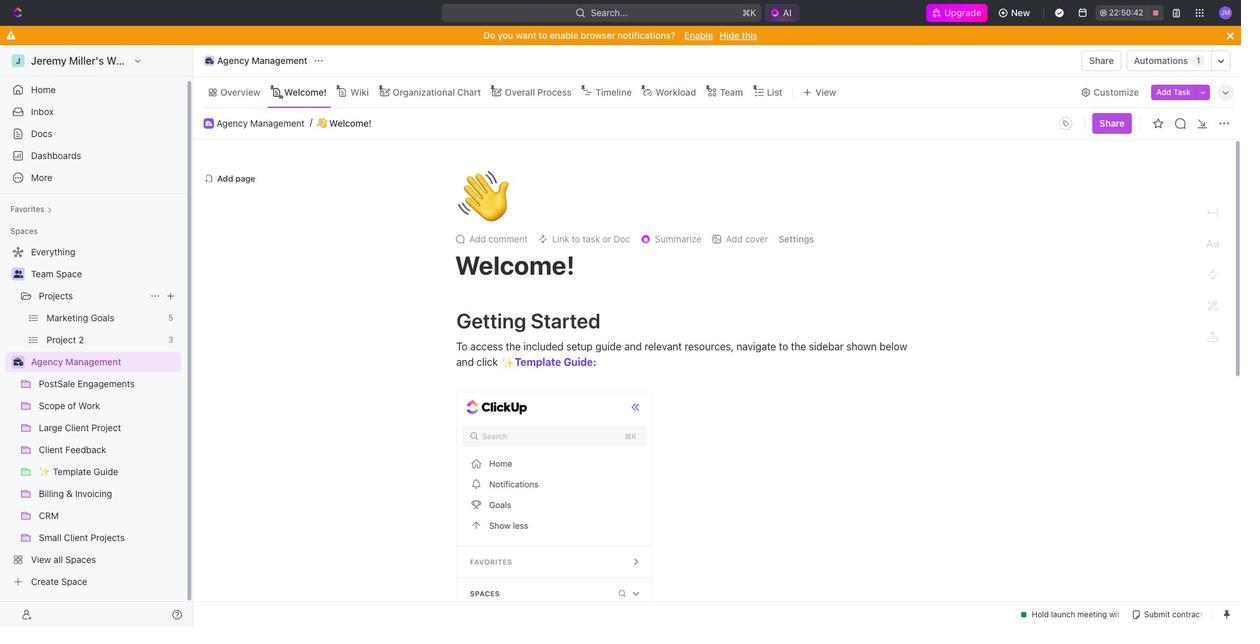 Task type: describe. For each thing, give the bounding box(es) containing it.
large client project link
[[39, 418, 178, 438]]

projects inside "link"
[[39, 290, 73, 301]]

1 vertical spatial welcome!
[[329, 117, 372, 128]]

marketing goals link
[[47, 308, 163, 329]]

client for large
[[65, 422, 89, 433]]

1
[[1197, 56, 1201, 65]]

home link
[[5, 80, 181, 100]]

timeline
[[596, 86, 632, 97]]

feedback
[[65, 444, 106, 455]]

management for agency management link to the middle
[[250, 117, 305, 128]]

agency for agency management link to the middle
[[217, 117, 248, 128]]

space for team space
[[56, 268, 82, 279]]

view for view
[[816, 86, 837, 97]]

jeremy
[[31, 55, 67, 67]]

enable
[[685, 30, 714, 41]]

add task button
[[1152, 84, 1196, 100]]

task
[[583, 233, 600, 244]]

👋 welcome!
[[317, 117, 372, 128]]

more
[[31, 172, 52, 183]]

inbox
[[31, 106, 54, 117]]

management for bottom agency management link
[[65, 356, 121, 367]]

to access the included setup guide and relevant resources, navigate to the sidebar shown below and click
[[457, 341, 910, 368]]

overall process link
[[503, 83, 572, 101]]

small client projects
[[39, 532, 125, 543]]

add page
[[217, 173, 255, 183]]

link
[[552, 233, 570, 244]]

view button
[[799, 77, 841, 107]]

dropdown menu image
[[1056, 113, 1077, 134]]

everything link
[[5, 242, 178, 263]]

guide
[[596, 341, 622, 352]]

dashboards
[[31, 150, 81, 161]]

✨ template guide
[[39, 466, 118, 477]]

view for view all spaces
[[31, 554, 51, 565]]

client feedback link
[[39, 440, 178, 460]]

customize
[[1094, 86, 1140, 97]]

favorites button
[[5, 202, 57, 217]]

customize button
[[1077, 83, 1143, 101]]

list link
[[765, 83, 783, 101]]

settings
[[779, 233, 815, 244]]

0 vertical spatial agency management link
[[201, 53, 311, 69]]

✨ for ✨ template guide:
[[502, 357, 514, 369]]

✨ template guide:
[[502, 356, 597, 369]]

overall process
[[505, 86, 572, 97]]

marketing goals
[[47, 312, 114, 323]]

inbox link
[[5, 102, 181, 122]]

jm button
[[1216, 3, 1237, 23]]

space for create space
[[61, 576, 87, 587]]

0 vertical spatial agency
[[217, 55, 249, 66]]

wiki
[[351, 86, 369, 97]]

relevant
[[645, 341, 682, 352]]

scope of work
[[39, 400, 100, 411]]

resources,
[[685, 341, 734, 352]]

agency for bottom agency management link
[[31, 356, 63, 367]]

👋 for 👋 welcome!
[[317, 118, 327, 128]]

postsale engagements link
[[39, 374, 178, 394]]

chart
[[457, 86, 481, 97]]

1 horizontal spatial and
[[625, 341, 642, 352]]

below
[[880, 341, 908, 352]]

invoicing
[[75, 488, 112, 499]]

goals
[[91, 312, 114, 323]]

marketing
[[47, 312, 88, 323]]

miller's
[[69, 55, 104, 67]]

client feedback
[[39, 444, 106, 455]]

workload
[[656, 86, 696, 97]]

1 horizontal spatial project
[[92, 422, 121, 433]]

billing & invoicing
[[39, 488, 112, 499]]

browser
[[581, 30, 616, 41]]

engagements
[[78, 378, 135, 389]]

tree inside "sidebar" navigation
[[5, 242, 181, 592]]

do
[[484, 30, 496, 41]]

jeremy miller's workspace, , element
[[12, 54, 25, 67]]

✨ for ✨ template guide
[[39, 466, 50, 477]]

create space link
[[5, 572, 178, 592]]

2 the from the left
[[791, 341, 807, 352]]

sidebar navigation
[[0, 45, 196, 627]]

projects link
[[39, 286, 145, 307]]

add task
[[1157, 87, 1191, 97]]

1 vertical spatial client
[[39, 444, 63, 455]]

0 horizontal spatial spaces
[[10, 226, 38, 236]]

jm
[[1222, 9, 1231, 16]]

postsale
[[39, 378, 75, 389]]

team link
[[718, 83, 743, 101]]

crm
[[39, 510, 59, 521]]

link to task or doc
[[552, 233, 631, 244]]

doc
[[614, 233, 631, 244]]

agency management inside "sidebar" navigation
[[31, 356, 121, 367]]

workspace
[[107, 55, 160, 67]]

crm link
[[39, 506, 178, 526]]

0 vertical spatial to
[[539, 30, 548, 41]]

add cover
[[726, 233, 769, 244]]

workload link
[[653, 83, 696, 101]]

overall
[[505, 86, 535, 97]]

overview
[[221, 86, 261, 97]]

automations
[[1135, 55, 1189, 66]]

organizational chart link
[[390, 83, 481, 101]]

click
[[477, 356, 498, 368]]

scope of work link
[[39, 396, 178, 416]]

22:50:42
[[1110, 8, 1144, 17]]



Task type: vqa. For each thing, say whether or not it's contained in the screenshot.
the bottommost View
yes



Task type: locate. For each thing, give the bounding box(es) containing it.
0 vertical spatial welcome!
[[284, 86, 327, 97]]

2 vertical spatial management
[[65, 356, 121, 367]]

to inside dropdown button
[[572, 233, 580, 244]]

1 vertical spatial share
[[1100, 118, 1125, 129]]

process
[[538, 86, 572, 97]]

1 horizontal spatial template
[[515, 356, 562, 368]]

1 vertical spatial agency management
[[217, 117, 305, 128]]

2 vertical spatial client
[[64, 532, 88, 543]]

scope
[[39, 400, 65, 411]]

welcome!
[[284, 86, 327, 97], [329, 117, 372, 128], [455, 250, 575, 280]]

✨ right the click
[[502, 357, 514, 369]]

client up "client feedback"
[[65, 422, 89, 433]]

small client projects link
[[39, 528, 178, 548]]

navigate
[[737, 341, 777, 352]]

hide
[[720, 30, 740, 41]]

task
[[1174, 87, 1191, 97]]

docs
[[31, 128, 52, 139]]

2 horizontal spatial to
[[779, 341, 789, 352]]

share inside button
[[1090, 55, 1115, 66]]

business time image inside agency management link
[[205, 58, 214, 64]]

1 vertical spatial projects
[[91, 532, 125, 543]]

add left cover
[[726, 233, 743, 244]]

✨ inside "link"
[[39, 466, 50, 477]]

projects down the crm 'link'
[[91, 532, 125, 543]]

0 horizontal spatial view
[[31, 554, 51, 565]]

team right user group image
[[31, 268, 54, 279]]

1 vertical spatial project
[[92, 422, 121, 433]]

create space
[[31, 576, 87, 587]]

want
[[516, 30, 537, 41]]

view inside view button
[[816, 86, 837, 97]]

client up view all spaces on the left
[[64, 532, 88, 543]]

1 vertical spatial spaces
[[65, 554, 96, 565]]

organizational chart
[[393, 86, 481, 97]]

2 horizontal spatial welcome!
[[455, 250, 575, 280]]

template down "client feedback"
[[53, 466, 91, 477]]

✨ up billing
[[39, 466, 50, 477]]

0 vertical spatial ✨
[[502, 357, 514, 369]]

list
[[767, 86, 783, 97]]

1 vertical spatial view
[[31, 554, 51, 565]]

management down the welcome! link
[[250, 117, 305, 128]]

0 vertical spatial and
[[625, 341, 642, 352]]

billing
[[39, 488, 64, 499]]

do you want to enable browser notifications? enable hide this
[[484, 30, 758, 41]]

to right link
[[572, 233, 580, 244]]

2 vertical spatial agency
[[31, 356, 63, 367]]

team inside team link
[[720, 86, 743, 97]]

1 vertical spatial agency management link
[[217, 117, 305, 129]]

upgrade
[[945, 7, 982, 18]]

home
[[31, 84, 56, 95]]

guide:
[[564, 356, 597, 368]]

0 vertical spatial share
[[1090, 55, 1115, 66]]

0 horizontal spatial welcome!
[[284, 86, 327, 97]]

👋 inside 👋 welcome!
[[317, 118, 327, 128]]

business time image
[[13, 358, 23, 366]]

⌘k
[[743, 7, 757, 18]]

management up postsale engagements
[[65, 356, 121, 367]]

user group image
[[13, 270, 23, 278]]

👋 up add comment
[[458, 166, 510, 227]]

add inside button
[[1157, 87, 1172, 97]]

to inside "to access the included setup guide and relevant resources, navigate to the sidebar shown below and click"
[[779, 341, 789, 352]]

0 vertical spatial project
[[47, 334, 76, 345]]

j
[[16, 56, 20, 66]]

and down to
[[457, 356, 474, 368]]

1 horizontal spatial to
[[572, 233, 580, 244]]

team for team
[[720, 86, 743, 97]]

postsale engagements
[[39, 378, 135, 389]]

summarize
[[655, 233, 702, 244]]

the left sidebar
[[791, 341, 807, 352]]

setup
[[567, 341, 593, 352]]

0 vertical spatial 👋
[[317, 118, 327, 128]]

this
[[742, 30, 758, 41]]

agency management link up overview
[[201, 53, 311, 69]]

0 horizontal spatial 👋
[[317, 118, 327, 128]]

to right navigate
[[779, 341, 789, 352]]

👋 button
[[455, 166, 512, 227]]

1 vertical spatial team
[[31, 268, 54, 279]]

project left 2
[[47, 334, 76, 345]]

1 vertical spatial business time image
[[206, 121, 212, 126]]

add for add page
[[217, 173, 233, 183]]

0 vertical spatial view
[[816, 86, 837, 97]]

agency management link up engagements
[[31, 352, 178, 373]]

space
[[56, 268, 82, 279], [61, 576, 87, 587]]

1 vertical spatial 👋
[[458, 166, 510, 227]]

new
[[1012, 7, 1031, 18]]

agency
[[217, 55, 249, 66], [217, 117, 248, 128], [31, 356, 63, 367]]

agency up postsale
[[31, 356, 63, 367]]

add left task
[[1157, 87, 1172, 97]]

0 horizontal spatial team
[[31, 268, 54, 279]]

3
[[168, 335, 173, 345]]

projects down team space
[[39, 290, 73, 301]]

welcome! down comment
[[455, 250, 575, 280]]

1 horizontal spatial view
[[816, 86, 837, 97]]

share up customize button
[[1090, 55, 1115, 66]]

space down view all spaces on the left
[[61, 576, 87, 587]]

view all spaces
[[31, 554, 96, 565]]

0 vertical spatial agency management
[[217, 55, 308, 66]]

0 horizontal spatial projects
[[39, 290, 73, 301]]

add left comment
[[470, 233, 486, 244]]

comment
[[489, 233, 528, 244]]

guide
[[94, 466, 118, 477]]

agency up overview
[[217, 55, 249, 66]]

22:50:42 button
[[1096, 5, 1164, 21]]

team left list link
[[720, 86, 743, 97]]

0 vertical spatial client
[[65, 422, 89, 433]]

to
[[539, 30, 548, 41], [572, 233, 580, 244], [779, 341, 789, 352]]

👋 for 👋
[[458, 166, 510, 227]]

0 vertical spatial template
[[515, 356, 562, 368]]

project 2
[[47, 334, 84, 345]]

started
[[531, 308, 601, 333]]

business time image
[[205, 58, 214, 64], [206, 121, 212, 126]]

0 vertical spatial spaces
[[10, 226, 38, 236]]

0 horizontal spatial to
[[539, 30, 548, 41]]

work
[[79, 400, 100, 411]]

add comment
[[470, 233, 528, 244]]

1 horizontal spatial 👋
[[458, 166, 510, 227]]

tree
[[5, 242, 181, 592]]

&
[[66, 488, 73, 499]]

team inside 'team space' link
[[31, 268, 54, 279]]

included
[[524, 341, 564, 352]]

agency down overview link
[[217, 117, 248, 128]]

to
[[457, 341, 468, 352]]

view
[[816, 86, 837, 97], [31, 554, 51, 565]]

2 vertical spatial agency management link
[[31, 352, 178, 373]]

0 horizontal spatial the
[[506, 341, 521, 352]]

template inside ✨ template guide "link"
[[53, 466, 91, 477]]

1 the from the left
[[506, 341, 521, 352]]

ai
[[783, 7, 792, 18]]

1 vertical spatial to
[[572, 233, 580, 244]]

1 horizontal spatial projects
[[91, 532, 125, 543]]

template
[[515, 356, 562, 368], [53, 466, 91, 477]]

enable
[[550, 30, 579, 41]]

upgrade link
[[927, 4, 988, 22]]

spaces inside view all spaces link
[[65, 554, 96, 565]]

welcome! link
[[282, 83, 327, 101]]

0 vertical spatial management
[[252, 55, 308, 66]]

1 horizontal spatial ✨
[[502, 357, 514, 369]]

agency management down 2
[[31, 356, 121, 367]]

more button
[[5, 167, 181, 188]]

management up the welcome! link
[[252, 55, 308, 66]]

large client project
[[39, 422, 121, 433]]

0 horizontal spatial template
[[53, 466, 91, 477]]

1 vertical spatial ✨
[[39, 466, 50, 477]]

project down scope of work link
[[92, 422, 121, 433]]

1 vertical spatial management
[[250, 117, 305, 128]]

small
[[39, 532, 62, 543]]

1 vertical spatial and
[[457, 356, 474, 368]]

1 horizontal spatial spaces
[[65, 554, 96, 565]]

getting started
[[457, 308, 601, 333]]

view left 'all'
[[31, 554, 51, 565]]

all
[[54, 554, 63, 565]]

view all spaces link
[[5, 550, 178, 570]]

agency inside "sidebar" navigation
[[31, 356, 63, 367]]

👋 down the welcome! link
[[317, 118, 327, 128]]

1 horizontal spatial welcome!
[[329, 117, 372, 128]]

to right want
[[539, 30, 548, 41]]

agency management down overview
[[217, 117, 305, 128]]

0 horizontal spatial and
[[457, 356, 474, 368]]

template for guide:
[[515, 356, 562, 368]]

welcome! up 👋 welcome! at the top of the page
[[284, 86, 327, 97]]

✨ inside ✨ template guide:
[[502, 357, 514, 369]]

2 vertical spatial agency management
[[31, 356, 121, 367]]

agency management link
[[201, 53, 311, 69], [217, 117, 305, 129], [31, 352, 178, 373]]

2 vertical spatial welcome!
[[455, 250, 575, 280]]

agency management link down overview
[[217, 117, 305, 129]]

client for small
[[64, 532, 88, 543]]

notifications?
[[618, 30, 676, 41]]

0 horizontal spatial ✨
[[39, 466, 50, 477]]

agency management up overview
[[217, 55, 308, 66]]

agency management
[[217, 55, 308, 66], [217, 117, 305, 128], [31, 356, 121, 367]]

of
[[68, 400, 76, 411]]

✨
[[502, 357, 514, 369], [39, 466, 50, 477]]

dashboards link
[[5, 146, 181, 166]]

client down the 'large'
[[39, 444, 63, 455]]

0 horizontal spatial project
[[47, 334, 76, 345]]

view right list
[[816, 86, 837, 97]]

welcome! down wiki link
[[329, 117, 372, 128]]

0 vertical spatial space
[[56, 268, 82, 279]]

2 vertical spatial to
[[779, 341, 789, 352]]

1 horizontal spatial team
[[720, 86, 743, 97]]

overview link
[[218, 83, 261, 101]]

add for add task
[[1157, 87, 1172, 97]]

create
[[31, 576, 59, 587]]

project 2 link
[[47, 330, 163, 351]]

tree containing everything
[[5, 242, 181, 592]]

getting
[[457, 308, 527, 333]]

share down customize button
[[1100, 118, 1125, 129]]

team
[[720, 86, 743, 97], [31, 268, 54, 279]]

link to task or doc button
[[533, 230, 636, 248]]

view inside view all spaces link
[[31, 554, 51, 565]]

add for add comment
[[470, 233, 486, 244]]

timeline link
[[593, 83, 632, 101]]

template down included
[[515, 356, 562, 368]]

jeremy miller's workspace
[[31, 55, 160, 67]]

spaces down small client projects
[[65, 554, 96, 565]]

add left page
[[217, 173, 233, 183]]

the right 'access'
[[506, 341, 521, 352]]

1 vertical spatial agency
[[217, 117, 248, 128]]

2
[[79, 334, 84, 345]]

1 vertical spatial space
[[61, 576, 87, 587]]

space down everything
[[56, 268, 82, 279]]

✨ template guide link
[[39, 462, 178, 482]]

template for guide
[[53, 466, 91, 477]]

0 vertical spatial team
[[720, 86, 743, 97]]

add for add cover
[[726, 233, 743, 244]]

1 horizontal spatial the
[[791, 341, 807, 352]]

management inside "sidebar" navigation
[[65, 356, 121, 367]]

page
[[236, 173, 255, 183]]

template inside ✨ template guide:
[[515, 356, 562, 368]]

0 vertical spatial projects
[[39, 290, 73, 301]]

0 vertical spatial business time image
[[205, 58, 214, 64]]

spaces down favorites
[[10, 226, 38, 236]]

team for team space
[[31, 268, 54, 279]]

1 vertical spatial template
[[53, 466, 91, 477]]

and right guide
[[625, 341, 642, 352]]



